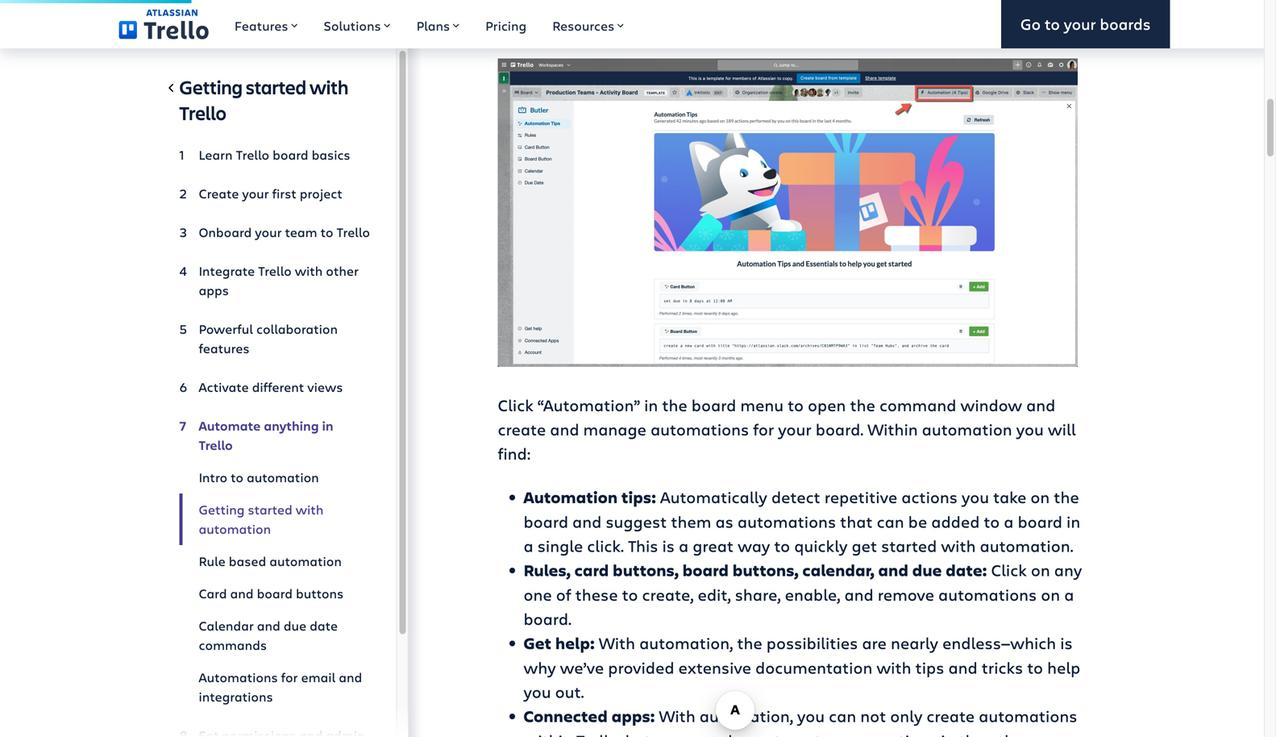 Task type: locate. For each thing, give the bounding box(es) containing it.
and inside 'link'
[[230, 585, 254, 602]]

automations
[[651, 418, 749, 440], [738, 511, 837, 532], [939, 584, 1037, 605], [979, 705, 1078, 727]]

board down rule based automation link
[[257, 585, 293, 602]]

you up added
[[962, 486, 990, 508]]

on down any
[[1042, 584, 1061, 605]]

for
[[754, 418, 774, 440], [281, 669, 298, 686]]

an image showing the automation screen on a trello board image
[[498, 58, 1078, 367]]

with inside getting started with automation
[[296, 501, 324, 518]]

pricing link
[[473, 0, 540, 48]]

and down automation tips:
[[573, 511, 602, 532]]

trello down automate
[[199, 436, 233, 454]]

and inside calendar and due date commands
[[257, 617, 280, 634]]

automations inside click "automation" in the board menu to open the command window and create and manage automations for your board. within automation you will find:
[[651, 418, 749, 440]]

create inside click "automation" in the board menu to open the command window and create and manage automations for your board. within automation you will find:
[[498, 418, 546, 440]]

1 vertical spatial with
[[659, 705, 696, 727]]

share,
[[735, 584, 781, 605]]

0 horizontal spatial is
[[663, 535, 675, 557]]

with inside with automation, you can not only create automations within trello, but you can also automate some actions in the other app
[[659, 705, 696, 727]]

one
[[524, 584, 552, 605]]

collaboration
[[256, 320, 338, 338]]

0 vertical spatial for
[[754, 418, 774, 440]]

date:
[[946, 559, 988, 581]]

automation up buttons
[[270, 553, 342, 570]]

board. down 'one'
[[524, 608, 572, 630]]

and right email
[[339, 669, 362, 686]]

with down solutions
[[310, 74, 349, 100]]

buttons, up share,
[[733, 559, 799, 581]]

to right these
[[622, 584, 638, 605]]

and
[[1027, 394, 1056, 416], [550, 418, 580, 440], [573, 511, 602, 532], [879, 559, 909, 581], [845, 584, 874, 605], [230, 585, 254, 602], [257, 617, 280, 634], [949, 657, 978, 678], [339, 669, 362, 686]]

automation, up the extensive
[[640, 632, 733, 654]]

trello up learn
[[179, 100, 226, 125]]

trello inside getting started with trello
[[179, 100, 226, 125]]

1 horizontal spatial other
[[989, 730, 1030, 737]]

with up provided
[[599, 632, 636, 654]]

"automation"
[[538, 394, 640, 416]]

2 buttons, from the left
[[733, 559, 799, 581]]

1 vertical spatial can
[[829, 705, 857, 727]]

you left will
[[1017, 418, 1044, 440]]

automations down menu
[[651, 418, 749, 440]]

suggest
[[606, 511, 667, 532]]

trello,
[[577, 730, 622, 737]]

on left any
[[1032, 559, 1051, 581]]

0 vertical spatial due
[[913, 559, 942, 581]]

0 horizontal spatial due
[[284, 617, 307, 634]]

automation up based
[[199, 520, 271, 538]]

automations down detect
[[738, 511, 837, 532]]

provided
[[608, 657, 675, 678]]

board. inside click on any one of these to create, edit, share, enable, and remove automations on a board.
[[524, 608, 572, 630]]

powerful collaboration features
[[199, 320, 338, 357]]

1 vertical spatial actions
[[881, 730, 937, 737]]

1 horizontal spatial is
[[1061, 632, 1073, 654]]

automation down automate anything in trello link
[[247, 469, 319, 486]]

and down "calendar,"
[[845, 584, 874, 605]]

views
[[308, 378, 343, 396]]

rules, card buttons, board buttons, calendar, and due date:
[[524, 559, 988, 581]]

1 buttons, from the left
[[613, 559, 679, 581]]

edit,
[[698, 584, 731, 605]]

0 vertical spatial actions
[[902, 486, 958, 508]]

board up edit,
[[683, 559, 729, 581]]

go to your boards
[[1021, 13, 1151, 34]]

endless—which
[[943, 632, 1057, 654]]

can up some on the right of page
[[829, 705, 857, 727]]

create up the find:
[[498, 418, 546, 440]]

trello
[[179, 100, 226, 125], [236, 146, 269, 163], [337, 223, 370, 241], [258, 262, 292, 279], [199, 436, 233, 454]]

the inside with automation, the possibilities are nearly endless—which is why we've provided extensive documentation with tips and tricks to help you out.
[[737, 632, 763, 654]]

automation, for extensive
[[640, 632, 733, 654]]

not
[[861, 705, 887, 727]]

your down open
[[779, 418, 812, 440]]

automation, for you
[[700, 705, 794, 727]]

0 vertical spatial started
[[246, 74, 307, 100]]

click for "automation"
[[498, 394, 534, 416]]

2 horizontal spatial can
[[877, 511, 905, 532]]

started down intro to automation link
[[248, 501, 293, 518]]

different
[[252, 378, 304, 396]]

0 horizontal spatial other
[[326, 262, 359, 279]]

started down features
[[246, 74, 307, 100]]

click down automation.
[[992, 559, 1027, 581]]

buttons, down this
[[613, 559, 679, 581]]

1 vertical spatial started
[[248, 501, 293, 518]]

started down be
[[882, 535, 937, 557]]

and up remove
[[879, 559, 909, 581]]

trello down project at the top of the page
[[337, 223, 370, 241]]

board.
[[816, 418, 864, 440], [524, 608, 572, 630]]

for inside click "automation" in the board menu to open the command window and create and manage automations for your board. within automation you will find:
[[754, 418, 774, 440]]

with down added
[[942, 535, 976, 557]]

with down team
[[295, 262, 323, 279]]

click up the find:
[[498, 394, 534, 416]]

is
[[663, 535, 675, 557], [1061, 632, 1073, 654]]

with
[[310, 74, 349, 100], [295, 262, 323, 279], [296, 501, 324, 518], [942, 535, 976, 557], [877, 657, 912, 678]]

with right apps:
[[659, 705, 696, 727]]

and inside with automation, the possibilities are nearly endless—which is why we've provided extensive documentation with tips and tricks to help you out.
[[949, 657, 978, 678]]

automations down date:
[[939, 584, 1037, 605]]

you inside click "automation" in the board menu to open the command window and create and manage automations for your board. within automation you will find:
[[1017, 418, 1044, 440]]

added
[[932, 511, 980, 532]]

click inside click "automation" in the board menu to open the command window and create and manage automations for your board. within automation you will find:
[[498, 394, 534, 416]]

board inside learn trello board basics link
[[273, 146, 309, 163]]

you up automate
[[798, 705, 825, 727]]

automation, inside with automation, you can not only create automations within trello, but you can also automate some actions in the other app
[[700, 705, 794, 727]]

go
[[1021, 13, 1041, 34]]

0 horizontal spatial board.
[[524, 608, 572, 630]]

a down any
[[1065, 584, 1075, 605]]

to left help on the bottom right
[[1028, 657, 1044, 678]]

board inside 'card and board buttons' 'link'
[[257, 585, 293, 602]]

remove
[[878, 584, 935, 605]]

solutions button
[[311, 0, 404, 48]]

automations down tricks
[[979, 705, 1078, 727]]

due up remove
[[913, 559, 942, 581]]

automation,
[[640, 632, 733, 654], [700, 705, 794, 727]]

0 horizontal spatial with
[[599, 632, 636, 654]]

find:
[[498, 442, 531, 464]]

1 vertical spatial is
[[1061, 632, 1073, 654]]

automation, up "also"
[[700, 705, 794, 727]]

with down 'are' in the right bottom of the page
[[877, 657, 912, 678]]

0 vertical spatial other
[[326, 262, 359, 279]]

for down menu
[[754, 418, 774, 440]]

1 horizontal spatial buttons,
[[733, 559, 799, 581]]

calendar and due date commands
[[199, 617, 338, 654]]

for left email
[[281, 669, 298, 686]]

you
[[1017, 418, 1044, 440], [962, 486, 990, 508], [524, 681, 551, 703], [798, 705, 825, 727], [656, 730, 683, 737]]

started inside "automatically detect repetitive actions you take on the board and suggest them as automations that can be added to a board in a single click. this is a great way to quickly get started with automation."
[[882, 535, 937, 557]]

automate
[[199, 417, 261, 434]]

connected
[[524, 705, 608, 727]]

can left be
[[877, 511, 905, 532]]

0 vertical spatial getting
[[179, 74, 243, 100]]

is inside with automation, the possibilities are nearly endless—which is why we've provided extensive documentation with tips and tricks to help you out.
[[1061, 632, 1073, 654]]

1 vertical spatial getting
[[199, 501, 245, 518]]

actions
[[902, 486, 958, 508], [881, 730, 937, 737]]

open
[[808, 394, 846, 416]]

automate
[[755, 730, 831, 737]]

for inside automations for email and integrations
[[281, 669, 298, 686]]

getting up learn
[[179, 74, 243, 100]]

board up first
[[273, 146, 309, 163]]

actions up be
[[902, 486, 958, 508]]

started inside getting started with trello
[[246, 74, 307, 100]]

extensive
[[679, 657, 752, 678]]

1 horizontal spatial create
[[927, 705, 975, 727]]

trello down onboard your team to trello link
[[258, 262, 292, 279]]

with automation, the possibilities are nearly endless—which is why we've provided extensive documentation with tips and tricks to help you out.
[[524, 632, 1081, 703]]

onboard your team to trello
[[199, 223, 370, 241]]

first
[[272, 185, 297, 202]]

1 vertical spatial other
[[989, 730, 1030, 737]]

and down "automation"
[[550, 418, 580, 440]]

resources
[[553, 17, 615, 34]]

0 vertical spatial board.
[[816, 418, 864, 440]]

with for but
[[659, 705, 696, 727]]

your
[[1064, 13, 1097, 34], [242, 185, 269, 202], [255, 223, 282, 241], [779, 418, 812, 440]]

with down intro to automation link
[[296, 501, 324, 518]]

a down them
[[679, 535, 689, 557]]

create,
[[642, 584, 694, 605]]

apps:
[[612, 705, 655, 727]]

powerful collaboration features link
[[179, 313, 371, 365]]

with inside with automation, the possibilities are nearly endless—which is why we've provided extensive documentation with tips and tricks to help you out.
[[599, 632, 636, 654]]

you inside with automation, the possibilities are nearly endless—which is why we've provided extensive documentation with tips and tricks to help you out.
[[524, 681, 551, 703]]

1 horizontal spatial for
[[754, 418, 774, 440]]

intro to automation link
[[179, 461, 371, 494]]

to inside click on any one of these to create, edit, share, enable, and remove automations on a board.
[[622, 584, 638, 605]]

and right tips
[[949, 657, 978, 678]]

0 vertical spatial can
[[877, 511, 905, 532]]

0 vertical spatial click
[[498, 394, 534, 416]]

1 vertical spatial automation,
[[700, 705, 794, 727]]

the
[[662, 394, 688, 416], [851, 394, 876, 416], [1054, 486, 1080, 508], [737, 632, 763, 654], [959, 730, 985, 737]]

getting inside getting started with trello
[[179, 74, 243, 100]]

getting
[[179, 74, 243, 100], [199, 501, 245, 518]]

with inside "automatically detect repetitive actions you take on the board and suggest them as automations that can be added to a board in a single click. this is a great way to quickly get started with automation."
[[942, 535, 976, 557]]

started inside getting started with automation
[[248, 501, 293, 518]]

automation inside click "automation" in the board menu to open the command window and create and manage automations for your board. within automation you will find:
[[922, 418, 1013, 440]]

started for trello
[[246, 74, 307, 100]]

1 vertical spatial board.
[[524, 608, 572, 630]]

to left open
[[788, 394, 804, 416]]

create
[[498, 418, 546, 440], [927, 705, 975, 727]]

1 vertical spatial due
[[284, 617, 307, 634]]

trello inside automate anything in trello
[[199, 436, 233, 454]]

with for integrate trello with other apps
[[295, 262, 323, 279]]

is up help on the bottom right
[[1061, 632, 1073, 654]]

actions inside "automatically detect repetitive actions you take on the board and suggest them as automations that can be added to a board in a single click. this is a great way to quickly get started with automation."
[[902, 486, 958, 508]]

0 horizontal spatial click
[[498, 394, 534, 416]]

is right this
[[663, 535, 675, 557]]

calendar and due date commands link
[[179, 610, 371, 661]]

integrate trello with other apps link
[[179, 255, 371, 306]]

getting inside getting started with automation
[[199, 501, 245, 518]]

0 vertical spatial create
[[498, 418, 546, 440]]

due left date
[[284, 617, 307, 634]]

2 vertical spatial can
[[687, 730, 715, 737]]

also
[[719, 730, 751, 737]]

actions down only
[[881, 730, 937, 737]]

with inside getting started with trello
[[310, 74, 349, 100]]

create right only
[[927, 705, 975, 727]]

board. down open
[[816, 418, 864, 440]]

0 horizontal spatial for
[[281, 669, 298, 686]]

any
[[1055, 559, 1083, 581]]

automation down "window"
[[922, 418, 1013, 440]]

in up any
[[1067, 511, 1081, 532]]

with inside with automation, the possibilities are nearly endless—which is why we've provided extensive documentation with tips and tricks to help you out.
[[877, 657, 912, 678]]

create your first project link
[[179, 177, 371, 210]]

that
[[841, 511, 873, 532]]

a inside click on any one of these to create, edit, share, enable, and remove automations on a board.
[[1065, 584, 1075, 605]]

board
[[273, 146, 309, 163], [692, 394, 737, 416], [524, 511, 569, 532], [1018, 511, 1063, 532], [683, 559, 729, 581], [257, 585, 293, 602]]

click inside click on any one of these to create, edit, share, enable, and remove automations on a board.
[[992, 559, 1027, 581]]

can left "also"
[[687, 730, 715, 737]]

1 horizontal spatial with
[[659, 705, 696, 727]]

with inside integrate trello with other apps
[[295, 262, 323, 279]]

0 vertical spatial is
[[663, 535, 675, 557]]

in down tips
[[941, 730, 955, 737]]

a up rules,
[[524, 535, 534, 557]]

0 horizontal spatial buttons,
[[613, 559, 679, 581]]

1 horizontal spatial click
[[992, 559, 1027, 581]]

0 horizontal spatial create
[[498, 418, 546, 440]]

1 vertical spatial click
[[992, 559, 1027, 581]]

command
[[880, 394, 957, 416]]

can
[[877, 511, 905, 532], [829, 705, 857, 727], [687, 730, 715, 737]]

atlassian trello image
[[119, 9, 209, 39]]

in right anything
[[322, 417, 334, 434]]

click "automation" in the board menu to open the command window and create and manage automations for your board. within automation you will find:
[[498, 394, 1077, 464]]

actions inside with automation, you can not only create automations within trello, but you can also automate some actions in the other app
[[881, 730, 937, 737]]

integrate
[[199, 262, 255, 279]]

automation inside getting started with automation
[[199, 520, 271, 538]]

board left menu
[[692, 394, 737, 416]]

automation, inside with automation, the possibilities are nearly endless—which is why we've provided extensive documentation with tips and tricks to help you out.
[[640, 632, 733, 654]]

you down why
[[524, 681, 551, 703]]

getting down the intro
[[199, 501, 245, 518]]

0 vertical spatial with
[[599, 632, 636, 654]]

commands
[[199, 636, 267, 654]]

and right card
[[230, 585, 254, 602]]

1 vertical spatial create
[[927, 705, 975, 727]]

other down onboard your team to trello
[[326, 262, 359, 279]]

other down tricks
[[989, 730, 1030, 737]]

on right the take
[[1031, 486, 1050, 508]]

0 vertical spatial automation,
[[640, 632, 733, 654]]

board. inside click "automation" in the board menu to open the command window and create and manage automations for your board. within automation you will find:
[[816, 418, 864, 440]]

2 vertical spatial started
[[882, 535, 937, 557]]

due
[[913, 559, 942, 581], [284, 617, 307, 634]]

board up automation.
[[1018, 511, 1063, 532]]

boards
[[1100, 13, 1151, 34]]

and down card and board buttons
[[257, 617, 280, 634]]

in up manage
[[645, 394, 658, 416]]

1 horizontal spatial board.
[[816, 418, 864, 440]]

create
[[199, 185, 239, 202]]

learn
[[199, 146, 233, 163]]

1 vertical spatial for
[[281, 669, 298, 686]]

0 vertical spatial on
[[1031, 486, 1050, 508]]

detect
[[772, 486, 821, 508]]



Task type: vqa. For each thing, say whether or not it's contained in the screenshot.
Calendar and due date commands
yes



Task type: describe. For each thing, give the bounding box(es) containing it.
will
[[1048, 418, 1077, 440]]

activate
[[199, 378, 249, 396]]

other inside integrate trello with other apps
[[326, 262, 359, 279]]

nearly
[[891, 632, 939, 654]]

plans button
[[404, 0, 473, 48]]

learn trello board basics
[[199, 146, 351, 163]]

activate different views link
[[179, 371, 371, 403]]

card
[[575, 559, 609, 581]]

features button
[[222, 0, 311, 48]]

buttons
[[296, 585, 344, 602]]

in inside with automation, you can not only create automations within trello, but you can also automate some actions in the other app
[[941, 730, 955, 737]]

automate anything in trello
[[199, 417, 334, 454]]

these
[[576, 584, 618, 605]]

get
[[852, 535, 878, 557]]

your left boards
[[1064, 13, 1097, 34]]

1 horizontal spatial due
[[913, 559, 942, 581]]

automations
[[199, 669, 278, 686]]

get help:
[[524, 632, 595, 654]]

features
[[199, 340, 250, 357]]

0 horizontal spatial can
[[687, 730, 715, 737]]

intro
[[199, 469, 228, 486]]

can inside "automatically detect repetitive actions you take on the board and suggest them as automations that can be added to a board in a single click. this is a great way to quickly get started with automation."
[[877, 511, 905, 532]]

single
[[538, 535, 583, 557]]

project
[[300, 185, 343, 202]]

way
[[738, 535, 771, 557]]

integrate trello with other apps
[[199, 262, 359, 299]]

getting started with automation link
[[179, 494, 371, 545]]

click on any one of these to create, edit, share, enable, and remove automations on a board.
[[524, 559, 1083, 630]]

you right but
[[656, 730, 683, 737]]

apps
[[199, 281, 229, 299]]

click for on
[[992, 559, 1027, 581]]

to right the intro
[[231, 469, 244, 486]]

only
[[891, 705, 923, 727]]

to inside click "automation" in the board menu to open the command window and create and manage automations for your board. within automation you will find:
[[788, 394, 804, 416]]

on inside "automatically detect repetitive actions you take on the board and suggest them as automations that can be added to a board in a single click. this is a great way to quickly get started with automation."
[[1031, 486, 1050, 508]]

help:
[[556, 632, 595, 654]]

getting for automation
[[199, 501, 245, 518]]

getting for trello
[[179, 74, 243, 100]]

plans
[[417, 17, 450, 34]]

card and board buttons
[[199, 585, 344, 602]]

calendar,
[[803, 559, 875, 581]]

in inside automate anything in trello
[[322, 417, 334, 434]]

some
[[835, 730, 877, 737]]

tips
[[916, 657, 945, 678]]

and up will
[[1027, 394, 1056, 416]]

take
[[994, 486, 1027, 508]]

1 horizontal spatial can
[[829, 705, 857, 727]]

other inside with automation, you can not only create automations within trello, but you can also automate some actions in the other app
[[989, 730, 1030, 737]]

card
[[199, 585, 227, 602]]

to right go
[[1045, 13, 1061, 34]]

your left first
[[242, 185, 269, 202]]

the inside "automatically detect repetitive actions you take on the board and suggest them as automations that can be added to a board in a single click. this is a great way to quickly get started with automation."
[[1054, 486, 1080, 508]]

tricks
[[982, 657, 1024, 678]]

automatically
[[661, 486, 768, 508]]

automatically detect repetitive actions you take on the board and suggest them as automations that can be added to a board in a single click. this is a great way to quickly get started with automation.
[[524, 486, 1081, 557]]

get
[[524, 632, 552, 654]]

with for getting started with automation
[[296, 501, 324, 518]]

create inside with automation, you can not only create automations within trello, but you can also automate some actions in the other app
[[927, 705, 975, 727]]

with for getting started with trello
[[310, 74, 349, 100]]

connected apps:
[[524, 705, 655, 727]]

is inside "automatically detect repetitive actions you take on the board and suggest them as automations that can be added to a board in a single click. this is a great way to quickly get started with automation."
[[663, 535, 675, 557]]

automations inside "automatically detect repetitive actions you take on the board and suggest them as automations that can be added to a board in a single click. this is a great way to quickly get started with automation."
[[738, 511, 837, 532]]

your left team
[[255, 223, 282, 241]]

and inside "automatically detect repetitive actions you take on the board and suggest them as automations that can be added to a board in a single click. this is a great way to quickly get started with automation."
[[573, 511, 602, 532]]

within
[[868, 418, 918, 440]]

automation tips:
[[524, 486, 656, 508]]

automations inside with automation, you can not only create automations within trello, but you can also automate some actions in the other app
[[979, 705, 1078, 727]]

in inside click "automation" in the board menu to open the command window and create and manage automations for your board. within automation you will find:
[[645, 394, 658, 416]]

anything
[[264, 417, 319, 434]]

repetitive
[[825, 486, 898, 508]]

click.
[[587, 535, 624, 557]]

the inside with automation, you can not only create automations within trello, but you can also automate some actions in the other app
[[959, 730, 985, 737]]

board inside click "automation" in the board menu to open the command window and create and manage automations for your board. within automation you will find:
[[692, 394, 737, 416]]

enable,
[[785, 584, 841, 605]]

board up single
[[524, 511, 569, 532]]

learn trello board basics link
[[179, 139, 371, 171]]

rule based automation
[[199, 553, 342, 570]]

1 vertical spatial on
[[1032, 559, 1051, 581]]

started for automation
[[248, 501, 293, 518]]

possibilities
[[767, 632, 858, 654]]

basics
[[312, 146, 351, 163]]

why
[[524, 657, 556, 678]]

and inside automations for email and integrations
[[339, 669, 362, 686]]

with automation, you can not only create automations within trello, but you can also automate some actions in the other app
[[524, 705, 1078, 737]]

as
[[716, 511, 734, 532]]

onboard
[[199, 223, 252, 241]]

automation
[[524, 486, 618, 508]]

to right team
[[321, 223, 333, 241]]

powerful
[[199, 320, 253, 338]]

date
[[310, 617, 338, 634]]

with for provided
[[599, 632, 636, 654]]

to inside with automation, the possibilities are nearly endless—which is why we've provided extensive documentation with tips and tricks to help you out.
[[1028, 657, 1044, 678]]

activate different views
[[199, 378, 343, 396]]

we've
[[560, 657, 604, 678]]

and inside click on any one of these to create, edit, share, enable, and remove automations on a board.
[[845, 584, 874, 605]]

pricing
[[486, 17, 527, 34]]

are
[[863, 632, 887, 654]]

team
[[285, 223, 317, 241]]

resources button
[[540, 0, 637, 48]]

help
[[1048, 657, 1081, 678]]

trello right learn
[[236, 146, 269, 163]]

documentation
[[756, 657, 873, 678]]

great
[[693, 535, 734, 557]]

features
[[235, 17, 288, 34]]

a down the take
[[1004, 511, 1014, 532]]

your inside click "automation" in the board menu to open the command window and create and manage automations for your board. within automation you will find:
[[779, 418, 812, 440]]

getting started with trello link
[[179, 74, 371, 132]]

in inside "automatically detect repetitive actions you take on the board and suggest them as automations that can be added to a board in a single click. this is a great way to quickly get started with automation."
[[1067, 511, 1081, 532]]

based
[[229, 553, 266, 570]]

page progress progress bar
[[0, 0, 192, 3]]

integrations
[[199, 688, 273, 705]]

rule based automation link
[[179, 545, 371, 578]]

getting started with automation
[[199, 501, 324, 538]]

them
[[671, 511, 712, 532]]

menu
[[741, 394, 784, 416]]

you inside "automatically detect repetitive actions you take on the board and suggest them as automations that can be added to a board in a single click. this is a great way to quickly get started with automation."
[[962, 486, 990, 508]]

automate anything in trello link
[[179, 410, 371, 461]]

due inside calendar and due date commands
[[284, 617, 307, 634]]

to right way
[[775, 535, 791, 557]]

to down the take
[[984, 511, 1000, 532]]

tips:
[[622, 486, 656, 508]]

solutions
[[324, 17, 381, 34]]

calendar
[[199, 617, 254, 634]]

automations inside click on any one of these to create, edit, share, enable, and remove automations on a board.
[[939, 584, 1037, 605]]

go to your boards link
[[1002, 0, 1171, 48]]

trello inside integrate trello with other apps
[[258, 262, 292, 279]]

2 vertical spatial on
[[1042, 584, 1061, 605]]

getting started with trello
[[179, 74, 349, 125]]



